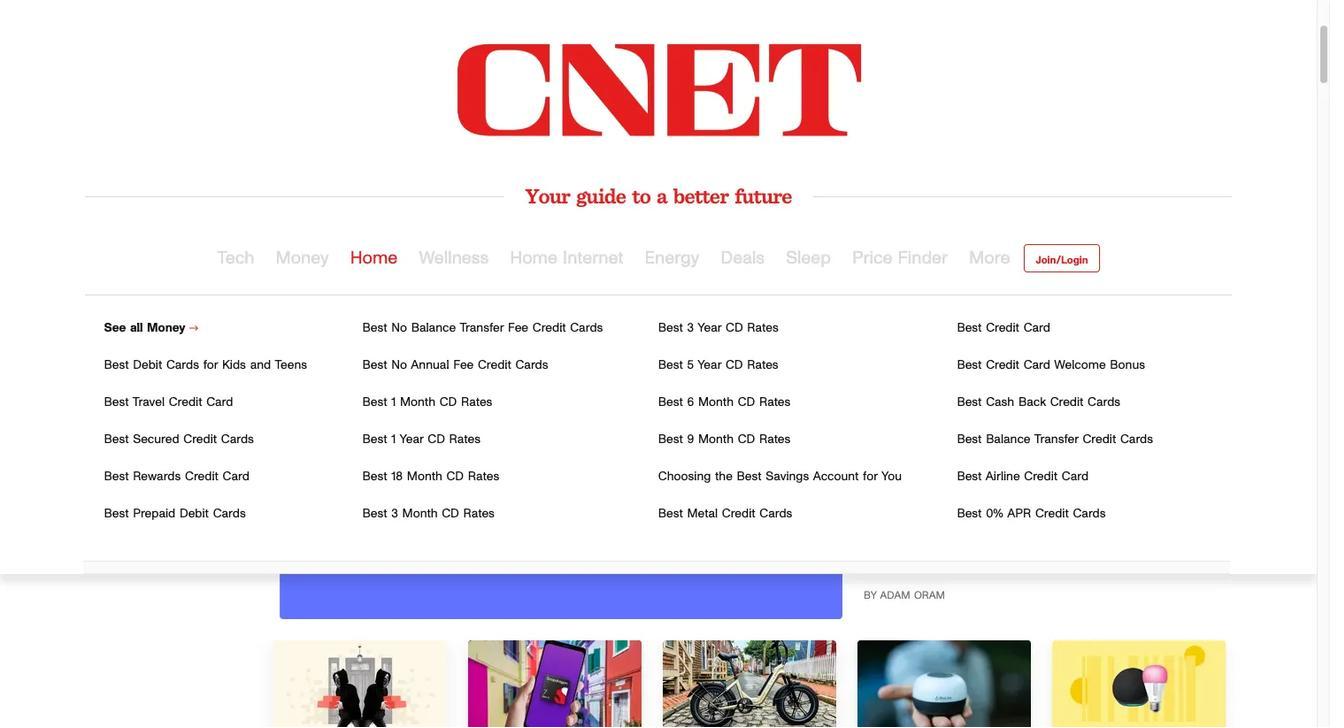 Task type: locate. For each thing, give the bounding box(es) containing it.
card down best secured credit cards
[[223, 471, 250, 483]]

balance up annual
[[411, 322, 456, 335]]

friday inside black friday 2023 live blog: early deals vetted by experts
[[940, 302, 1021, 336]]

transfer down best cash back credit cards link
[[1035, 434, 1079, 446]]

rates for best 5 year cd rates
[[748, 360, 779, 372]]

fee right annual
[[454, 360, 474, 372]]

1 up 18
[[392, 434, 396, 446]]

deals down best credit card
[[939, 336, 1006, 370]]

best 3 year cd rates
[[659, 322, 779, 335]]

best travel credit card
[[104, 397, 233, 409]]

money down nov. 17, 2023 at left top
[[147, 322, 185, 335]]

credit down best credit card
[[987, 360, 1020, 372]]

best for best 0% apr credit cards
[[958, 508, 982, 521]]

1 vertical spatial and
[[1078, 517, 1102, 531]]

best 3 year cd rates link
[[659, 322, 779, 335]]

1 vertical spatial 1
[[392, 434, 396, 446]]

credit
[[533, 322, 566, 335], [987, 322, 1020, 335], [478, 360, 512, 372], [987, 360, 1020, 372], [169, 397, 202, 409], [1051, 397, 1084, 409], [184, 434, 217, 446], [1083, 434, 1117, 446], [185, 471, 219, 483], [1025, 471, 1058, 483], [722, 508, 756, 521], [1036, 508, 1069, 521]]

best for best credit card welcome bonus
[[958, 360, 982, 372]]

friday down more
[[940, 302, 1021, 336]]

0 horizontal spatial debit
[[133, 360, 162, 372]]

rewards
[[133, 471, 181, 483]]

0 vertical spatial black
[[864, 302, 932, 336]]

credit down best no balance transfer fee credit cards
[[478, 360, 512, 372]]

for left you
[[863, 471, 878, 483]]

best travel credit card link
[[104, 397, 233, 409]]

heybike ranger s hero image
[[663, 641, 836, 728]]

home
[[350, 250, 398, 267], [510, 250, 558, 267]]

1 home from the left
[[350, 250, 398, 267]]

best for best metal credit cards
[[659, 508, 683, 521]]

year up 18
[[400, 434, 424, 446]]

1 vertical spatial deals
[[939, 336, 1006, 370]]

card for best rewards credit card
[[223, 471, 250, 483]]

1 1 from the top
[[392, 397, 396, 409]]

credit up vetted
[[987, 322, 1020, 335]]

best 6 month cd rates
[[659, 397, 791, 409]]

best for best 5 year cd rates
[[659, 360, 683, 372]]

1 up best 1 year cd rates link on the left bottom
[[392, 397, 396, 409]]

for left the kids
[[203, 360, 218, 372]]

black friday 2023 live blog: early deals vetted by experts
[[864, 302, 1220, 404]]

expert
[[989, 536, 1029, 550]]

porch theft image
[[273, 641, 447, 728]]

cd down best no annual fee credit cards
[[440, 397, 457, 409]]

debit up more
[[133, 360, 162, 372]]

and inside shop trending black friday sales and hand-picked discounts from our expert deal hunters.
[[1078, 517, 1102, 531]]

3 for year
[[688, 322, 694, 335]]

your
[[525, 183, 570, 209]]

cash
[[987, 397, 1015, 409]]

best for best secured credit cards
[[104, 434, 129, 446]]

2023 up best credit card welcome bonus link at the right of the page
[[1030, 302, 1091, 336]]

rates up choosing the best savings account for you
[[760, 434, 791, 446]]

1 horizontal spatial and
[[1078, 517, 1102, 531]]

money
[[276, 250, 329, 267], [147, 322, 185, 335]]

transfer up best no annual fee credit cards 'link'
[[460, 322, 504, 335]]

no up best no annual fee credit cards 'link'
[[392, 322, 407, 335]]

3
[[688, 322, 694, 335], [392, 508, 398, 521]]

travel
[[133, 397, 165, 409]]

account
[[813, 471, 859, 483]]

balance
[[411, 322, 456, 335], [987, 434, 1031, 446]]

experts
[[864, 369, 960, 404]]

0 vertical spatial and
[[250, 360, 271, 372]]

home for home
[[350, 250, 398, 267]]

1 horizontal spatial home
[[510, 250, 558, 267]]

year right 5
[[698, 360, 722, 372]]

0 vertical spatial 3
[[688, 322, 694, 335]]

home left wellness
[[350, 250, 398, 267]]

1 no from the top
[[392, 322, 407, 335]]

best 9 month cd rates
[[659, 434, 791, 446]]

0 horizontal spatial money
[[147, 322, 185, 335]]

rates up best 18 month cd rates
[[449, 434, 481, 446]]

see all money link
[[104, 322, 198, 335]]

1 vertical spatial black
[[959, 517, 994, 531]]

debit right prepaid at left
[[180, 508, 209, 521]]

1 horizontal spatial 2023
[[1030, 302, 1091, 336]]

join/login
[[1036, 255, 1089, 266]]

rates up best 9 month cd rates at the bottom of page
[[760, 397, 791, 409]]

0 horizontal spatial home
[[350, 250, 398, 267]]

1 horizontal spatial for
[[863, 471, 878, 483]]

you
[[882, 471, 902, 483]]

early
[[864, 336, 931, 370]]

best balance transfer credit cards
[[958, 434, 1154, 446]]

best 5 year cd rates
[[659, 360, 779, 372]]

1 for month
[[392, 397, 396, 409]]

1 vertical spatial 3
[[392, 508, 398, 521]]

fee
[[508, 322, 529, 335], [454, 360, 474, 372]]

1 vertical spatial friday
[[998, 517, 1036, 531]]

0 vertical spatial balance
[[411, 322, 456, 335]]

year up best 5 year cd rates link
[[698, 322, 722, 335]]

card down best debit cards for kids and teens
[[207, 397, 233, 409]]

month down best 18 month cd rates
[[403, 508, 438, 521]]

best credit card
[[958, 322, 1051, 335]]

cd down best 6 month cd rates link
[[738, 434, 756, 446]]

credit down best cash back credit cards link
[[1083, 434, 1117, 446]]

month right 9
[[699, 434, 734, 446]]

1 vertical spatial money
[[147, 322, 185, 335]]

best debit cards for kids and teens link
[[104, 360, 307, 372]]

month right 6
[[699, 397, 734, 409]]

for
[[203, 360, 218, 372], [863, 471, 878, 483]]

1 horizontal spatial deals
[[939, 336, 1006, 370]]

rates for best 6 month cd rates
[[760, 397, 791, 409]]

rates down best no annual fee credit cards
[[461, 397, 493, 409]]

no left annual
[[392, 360, 407, 372]]

card
[[1024, 322, 1051, 335], [1024, 360, 1051, 372], [207, 397, 233, 409], [223, 471, 250, 483], [1062, 471, 1089, 483]]

0 vertical spatial fee
[[508, 322, 529, 335]]

no for annual
[[392, 360, 407, 372]]

3 up 5
[[688, 322, 694, 335]]

apr
[[1008, 508, 1032, 521]]

3 down 18
[[392, 508, 398, 521]]

best for best no annual fee credit cards
[[363, 360, 387, 372]]

hand-
[[1106, 517, 1143, 531]]

1 horizontal spatial 3
[[688, 322, 694, 335]]

choosing the best savings account for you
[[659, 471, 902, 483]]

0 horizontal spatial 2023
[[165, 295, 210, 321]]

0 vertical spatial deals
[[721, 250, 765, 267]]

0 vertical spatial no
[[392, 322, 407, 335]]

1 vertical spatial year
[[698, 360, 722, 372]]

cd up best 18 month cd rates
[[428, 434, 445, 446]]

1 horizontal spatial black
[[959, 517, 994, 531]]

best prepaid debit cards
[[104, 508, 246, 521]]

and right the kids
[[250, 360, 271, 372]]

prepaid
[[133, 508, 176, 521]]

black
[[864, 302, 932, 336], [959, 517, 994, 531]]

cd up best 9 month cd rates at the bottom of page
[[738, 397, 756, 409]]

rates down "best 18 month cd rates" link on the bottom left of the page
[[464, 508, 495, 521]]

no for balance
[[392, 322, 407, 335]]

deals
[[721, 250, 765, 267], [939, 336, 1006, 370]]

nov. 17, 2023
[[85, 295, 210, 321]]

2 no from the top
[[392, 360, 407, 372]]

1 horizontal spatial debit
[[180, 508, 209, 521]]

card down best balance transfer credit cards link
[[1062, 471, 1089, 483]]

fee up best no annual fee credit cards 'link'
[[508, 322, 529, 335]]

month
[[400, 397, 436, 409], [699, 397, 734, 409], [699, 434, 734, 446], [407, 471, 443, 483], [403, 508, 438, 521]]

best for best balance transfer credit cards
[[958, 434, 982, 446]]

credit up the best rewards credit card "link"
[[184, 434, 217, 446]]

2 1 from the top
[[392, 434, 396, 446]]

0 vertical spatial year
[[698, 322, 722, 335]]

2 home from the left
[[510, 250, 558, 267]]

black up our
[[959, 517, 994, 531]]

cd for best 5 year cd rates
[[726, 360, 743, 372]]

cd for best 6 month cd rates
[[738, 397, 756, 409]]

1 vertical spatial no
[[392, 360, 407, 372]]

month for 3
[[403, 508, 438, 521]]

kids
[[222, 360, 246, 372]]

0 vertical spatial for
[[203, 360, 218, 372]]

best
[[363, 322, 387, 335], [659, 322, 683, 335], [958, 322, 982, 335], [104, 360, 129, 372], [363, 360, 387, 372], [659, 360, 683, 372], [958, 360, 982, 372], [104, 397, 129, 409], [363, 397, 387, 409], [659, 397, 683, 409], [958, 397, 982, 409], [104, 434, 129, 446], [363, 434, 387, 446], [659, 434, 683, 446], [958, 434, 982, 446], [104, 471, 129, 483], [363, 471, 387, 483], [737, 471, 762, 483], [958, 471, 982, 483], [104, 508, 129, 521], [363, 508, 387, 521], [659, 508, 683, 521], [958, 508, 982, 521]]

from
[[930, 536, 959, 550]]

2023 inside black friday 2023 live blog: early deals vetted by experts
[[1030, 302, 1091, 336]]

month right 18
[[407, 471, 443, 483]]

cd up best 5 year cd rates
[[726, 322, 744, 335]]

month for 1
[[400, 397, 436, 409]]

bonus
[[1111, 360, 1146, 372]]

2023
[[165, 295, 210, 321], [1030, 302, 1091, 336]]

1 horizontal spatial money
[[276, 250, 329, 267]]

oram
[[915, 590, 946, 601]]

secured
[[133, 434, 179, 446]]

card for best travel credit card
[[207, 397, 233, 409]]

deal
[[1033, 536, 1060, 550]]

airline
[[986, 471, 1021, 483]]

our
[[964, 536, 984, 550]]

1 vertical spatial transfer
[[1035, 434, 1079, 446]]

cd up best 6 month cd rates
[[726, 360, 743, 372]]

best for best cash back credit cards
[[958, 397, 982, 409]]

teeny tiny handheld lamp for camping or go bag. image
[[858, 641, 1031, 728]]

black inside shop trending black friday sales and hand-picked discounts from our expert deal hunters.
[[959, 517, 994, 531]]

1 vertical spatial balance
[[987, 434, 1031, 446]]

learn more link
[[85, 367, 259, 391]]

best for best 1 month cd rates
[[363, 397, 387, 409]]

rates
[[748, 322, 779, 335], [748, 360, 779, 372], [461, 397, 493, 409], [760, 397, 791, 409], [449, 434, 481, 446], [760, 434, 791, 446], [468, 471, 500, 483], [464, 508, 495, 521]]

friday
[[940, 302, 1021, 336], [998, 517, 1036, 531]]

cards
[[571, 322, 603, 335], [166, 360, 199, 372], [516, 360, 549, 372], [1088, 397, 1121, 409], [221, 434, 254, 446], [1121, 434, 1154, 446], [213, 508, 246, 521], [760, 508, 793, 521], [1074, 508, 1106, 521]]

cd down best 18 month cd rates
[[442, 508, 459, 521]]

2023 for friday
[[1030, 302, 1091, 336]]

0 vertical spatial money
[[276, 250, 329, 267]]

and up hunters.
[[1078, 517, 1102, 531]]

0 horizontal spatial black
[[864, 302, 932, 336]]

best for best 18 month cd rates
[[363, 471, 387, 483]]

1 vertical spatial for
[[863, 471, 878, 483]]

best credit card link
[[958, 322, 1051, 335]]

best 3 month cd rates
[[363, 508, 495, 521]]

home left internet
[[510, 250, 558, 267]]

cd up the best 3 month cd rates "link"
[[447, 471, 464, 483]]

rates up best 5 year cd rates link
[[748, 322, 779, 335]]

transfer
[[460, 322, 504, 335], [1035, 434, 1079, 446]]

best for best 9 month cd rates
[[659, 434, 683, 446]]

choosing
[[659, 471, 711, 483]]

more
[[116, 374, 140, 384]]

credit down the learn more link
[[169, 397, 202, 409]]

cd for best 3 year cd rates
[[726, 322, 744, 335]]

best 6 month cd rates link
[[659, 397, 791, 409]]

0 horizontal spatial 3
[[392, 508, 398, 521]]

picked
[[1143, 517, 1185, 531]]

best for best credit card
[[958, 322, 982, 335]]

0 horizontal spatial transfer
[[460, 322, 504, 335]]

best rewards credit card link
[[104, 471, 250, 483]]

more
[[970, 250, 1011, 267]]

balance up 'airline'
[[987, 434, 1031, 446]]

money right tech
[[276, 250, 329, 267]]

0 horizontal spatial fee
[[454, 360, 474, 372]]

2023 right 17,
[[165, 295, 210, 321]]

2 vertical spatial year
[[400, 434, 424, 446]]

rates up the best 3 month cd rates "link"
[[468, 471, 500, 483]]

0 vertical spatial 1
[[392, 397, 396, 409]]

9
[[688, 434, 695, 446]]

all
[[130, 322, 143, 335]]

deals down future
[[721, 250, 765, 267]]

learn
[[85, 374, 112, 384]]

1 vertical spatial fee
[[454, 360, 474, 372]]

friday up expert
[[998, 517, 1036, 531]]

1 horizontal spatial transfer
[[1035, 434, 1079, 446]]

month up best 1 year cd rates link on the left bottom
[[400, 397, 436, 409]]

0 horizontal spatial and
[[250, 360, 271, 372]]

best airline credit card
[[958, 471, 1089, 483]]

finder
[[898, 250, 948, 267]]

0 vertical spatial friday
[[940, 302, 1021, 336]]

black down price finder link
[[864, 302, 932, 336]]

rates up best 6 month cd rates
[[748, 360, 779, 372]]

nov.
[[85, 295, 127, 321]]



Task type: vqa. For each thing, say whether or not it's contained in the screenshot.
1202
no



Task type: describe. For each thing, give the bounding box(es) containing it.
best for best debit cards for kids and teens
[[104, 360, 129, 372]]

join/login button
[[1025, 244, 1100, 273]]

teens
[[275, 360, 307, 372]]

best for best prepaid debit cards
[[104, 508, 129, 521]]

vetted
[[1015, 336, 1096, 370]]

best no balance transfer fee credit cards link
[[363, 322, 603, 335]]

best debit cards for kids and teens
[[104, 360, 307, 372]]

0 vertical spatial transfer
[[460, 322, 504, 335]]

best for best travel credit card
[[104, 397, 129, 409]]

black inside black friday 2023 live blog: early deals vetted by experts
[[864, 302, 932, 336]]

18
[[392, 471, 403, 483]]

0 horizontal spatial for
[[203, 360, 218, 372]]

year for 3
[[698, 322, 722, 335]]

rates for best 3 month cd rates
[[464, 508, 495, 521]]

by
[[864, 590, 877, 601]]

metal
[[688, 508, 718, 521]]

the 5th-gen echo dot smart speaker and a tp-link kasa smart bulb are displayed against a yellow background. image
[[1052, 641, 1226, 728]]

live
[[1099, 302, 1152, 336]]

tech
[[217, 250, 255, 267]]

credit down home internet
[[533, 322, 566, 335]]

best secured credit cards link
[[104, 434, 254, 446]]

best 1 month cd rates
[[363, 397, 493, 409]]

best for best 6 month cd rates
[[659, 397, 683, 409]]

best airline credit card link
[[958, 471, 1089, 483]]

and for hand-
[[1078, 517, 1102, 531]]

best secured credit cards
[[104, 434, 254, 446]]

cd for best 9 month cd rates
[[738, 434, 756, 446]]

the
[[716, 471, 733, 483]]

card up best cash back credit cards link
[[1024, 360, 1051, 372]]

best 9 month cd rates link
[[659, 434, 791, 446]]

discounts
[[864, 536, 925, 550]]

credit right metal
[[722, 508, 756, 521]]

best for best airline credit card
[[958, 471, 982, 483]]

best for best 3 month cd rates
[[363, 508, 387, 521]]

annual
[[411, 360, 449, 372]]

rates for best 9 month cd rates
[[760, 434, 791, 446]]

0 horizontal spatial balance
[[411, 322, 456, 335]]

year for 5
[[698, 360, 722, 372]]

2023 for 17,
[[165, 295, 210, 321]]

choosing the best savings account for you link
[[659, 471, 902, 483]]

best for best rewards credit card
[[104, 471, 129, 483]]

cd for best 18 month cd rates
[[447, 471, 464, 483]]

month for 18
[[407, 471, 443, 483]]

internet
[[563, 250, 624, 267]]

5
[[688, 360, 694, 372]]

by adam oram
[[864, 590, 946, 601]]

see all money
[[104, 322, 189, 335]]

1 horizontal spatial fee
[[508, 322, 529, 335]]

best metal credit cards
[[659, 508, 793, 521]]

best cash back credit cards link
[[958, 397, 1121, 409]]

0 vertical spatial debit
[[133, 360, 162, 372]]

a
[[657, 183, 667, 209]]

best 0% apr credit cards link
[[958, 508, 1106, 521]]

friday inside shop trending black friday sales and hand-picked discounts from our expert deal hunters.
[[998, 517, 1036, 531]]

card for best airline credit card
[[1062, 471, 1089, 483]]

back
[[1019, 397, 1047, 409]]

by
[[1104, 336, 1133, 370]]

price finder
[[853, 250, 948, 267]]

home internet
[[510, 250, 624, 267]]

sleep
[[786, 250, 831, 267]]

home for home internet
[[510, 250, 558, 267]]

month for 6
[[699, 397, 734, 409]]

1 horizontal spatial balance
[[987, 434, 1031, 446]]

0%
[[987, 508, 1004, 521]]

adam
[[881, 590, 911, 601]]

best balance transfer credit cards link
[[958, 434, 1154, 446]]

month for 9
[[699, 434, 734, 446]]

shop
[[864, 517, 898, 531]]

best credit card welcome bonus
[[958, 360, 1146, 372]]

cd for best 3 month cd rates
[[442, 508, 459, 521]]

wellness
[[419, 250, 489, 267]]

best 5 year cd rates link
[[659, 360, 779, 372]]

hunters.
[[1065, 536, 1115, 550]]

savings
[[766, 471, 810, 483]]

better
[[674, 183, 729, 209]]

rates for best 3 year cd rates
[[748, 322, 779, 335]]

credit down best secured credit cards
[[185, 471, 219, 483]]

best prepaid debit cards link
[[104, 508, 246, 521]]

rates for best 1 month cd rates
[[461, 397, 493, 409]]

best no balance transfer fee credit cards
[[363, 322, 603, 335]]

best no annual fee credit cards
[[363, 360, 549, 372]]

best 1 year cd rates
[[363, 434, 481, 446]]

best for best 3 year cd rates
[[659, 322, 683, 335]]

credit right the back
[[1051, 397, 1084, 409]]

best rewards credit card
[[104, 471, 250, 483]]

6
[[688, 397, 695, 409]]

best metal credit cards link
[[659, 508, 793, 521]]

card up vetted
[[1024, 322, 1051, 335]]

energy
[[645, 250, 700, 267]]

and for teens
[[250, 360, 271, 372]]

year for 1
[[400, 434, 424, 446]]

rates for best 1 year cd rates
[[449, 434, 481, 446]]

welcome
[[1055, 360, 1107, 372]]

price finder link
[[853, 230, 948, 287]]

best for best no balance transfer fee credit cards
[[363, 322, 387, 335]]

deals inside black friday 2023 live blog: early deals vetted by experts
[[939, 336, 1006, 370]]

cd for best 1 month cd rates
[[440, 397, 457, 409]]

1 for year
[[392, 434, 396, 446]]

best 18 month cd rates
[[363, 471, 500, 483]]

best 1 month cd rates link
[[363, 397, 493, 409]]

best 0% apr credit cards
[[958, 508, 1106, 521]]

best credit card welcome bonus link
[[958, 360, 1146, 372]]

17,
[[134, 295, 158, 321]]

best cash back credit cards
[[958, 397, 1121, 409]]

rates for best 18 month cd rates
[[468, 471, 500, 483]]

black friday live blog 2023 2.png image
[[280, 303, 843, 620]]

credit right 'airline'
[[1025, 471, 1058, 483]]

3 for month
[[392, 508, 398, 521]]

sales
[[1041, 517, 1073, 531]]

0 horizontal spatial deals
[[721, 250, 765, 267]]

best for best 1 year cd rates
[[363, 434, 387, 446]]

best 18 month cd rates link
[[363, 471, 500, 483]]

cd for best 1 year cd rates
[[428, 434, 445, 446]]

best 1 year cd rates link
[[363, 434, 481, 446]]

learn more
[[85, 374, 140, 384]]

credit up deal
[[1036, 508, 1069, 521]]

best 3 month cd rates link
[[363, 508, 495, 521]]

a hand holds a phone with an image of a chip labeled snapdragon 7 gen 3, in front of a background of colorful apartments. image
[[468, 641, 642, 728]]

to
[[632, 183, 651, 209]]

trending
[[902, 517, 954, 531]]

your guide to a better future
[[525, 183, 792, 209]]

future
[[735, 183, 792, 209]]

1 vertical spatial debit
[[180, 508, 209, 521]]



